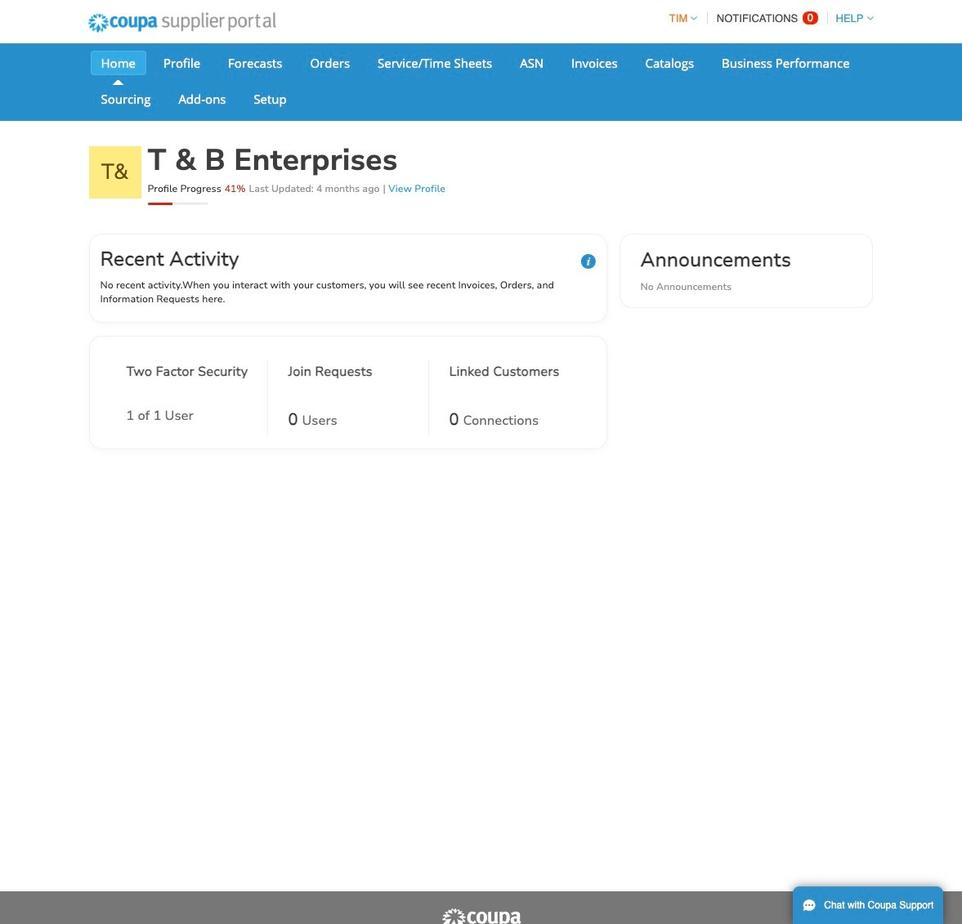 Task type: locate. For each thing, give the bounding box(es) containing it.
1 vertical spatial coupa supplier portal image
[[440, 909, 522, 925]]

1 horizontal spatial coupa supplier portal image
[[440, 909, 522, 925]]

navigation
[[662, 2, 874, 34]]

0 horizontal spatial coupa supplier portal image
[[76, 2, 287, 43]]

coupa supplier portal image
[[76, 2, 287, 43], [440, 909, 522, 925]]

t& image
[[89, 146, 141, 199]]



Task type: describe. For each thing, give the bounding box(es) containing it.
additional information image
[[582, 254, 597, 269]]

0 vertical spatial coupa supplier portal image
[[76, 2, 287, 43]]



Task type: vqa. For each thing, say whether or not it's contained in the screenshot.
Coupa Supplier Portal image
yes



